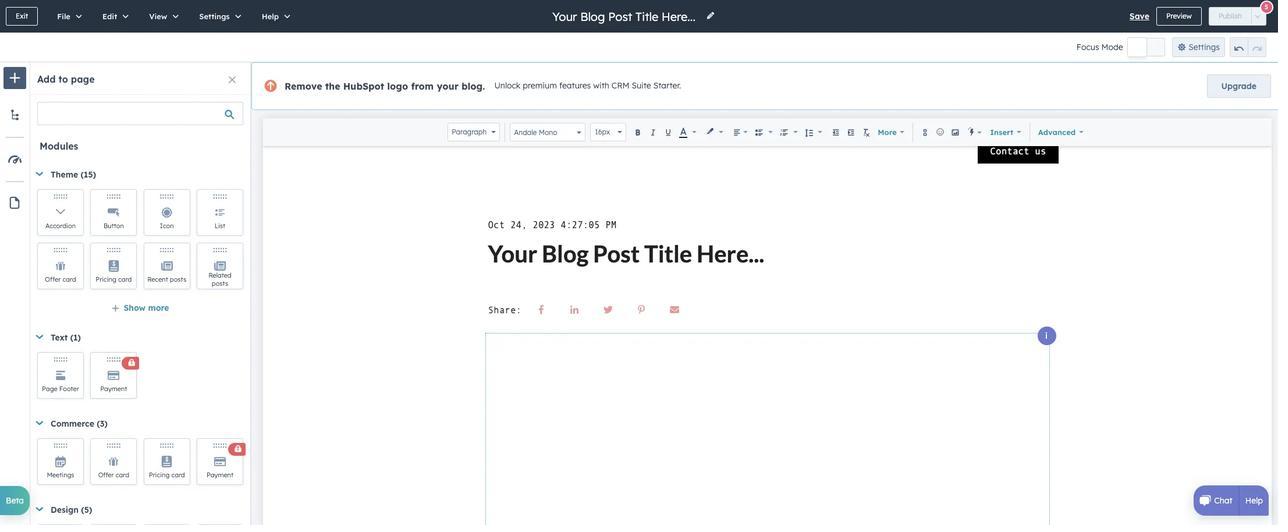 Task type: describe. For each thing, give the bounding box(es) containing it.
preview button
[[1157, 7, 1202, 26]]

focus mode element
[[1128, 38, 1166, 56]]

1 vertical spatial settings
[[1189, 42, 1221, 52]]

exit link
[[6, 7, 38, 26]]

help button
[[250, 0, 299, 33]]

with
[[594, 80, 610, 91]]

save
[[1130, 11, 1150, 22]]

close image
[[229, 76, 236, 83]]

focus mode
[[1077, 42, 1124, 52]]

unlock
[[495, 80, 521, 91]]

the
[[325, 80, 340, 92]]

view button
[[137, 0, 187, 33]]

add to page
[[37, 73, 95, 85]]

suite
[[632, 80, 652, 91]]

focus
[[1077, 42, 1100, 52]]

page
[[71, 73, 95, 85]]

remove
[[285, 80, 322, 92]]

add
[[37, 73, 56, 85]]

mode
[[1102, 42, 1124, 52]]

file
[[57, 12, 70, 21]]

hubspot
[[343, 80, 385, 92]]

unlock premium features with crm suite starter.
[[495, 80, 682, 91]]

logo
[[387, 80, 408, 92]]

exit
[[16, 12, 28, 20]]

save button
[[1130, 9, 1150, 23]]

5
[[1265, 3, 1269, 11]]

Search search field
[[37, 102, 243, 125]]

edit button
[[90, 0, 137, 33]]

publish button
[[1209, 7, 1253, 26]]

upgrade
[[1222, 81, 1257, 91]]

upgrade link
[[1208, 75, 1272, 98]]



Task type: locate. For each thing, give the bounding box(es) containing it.
from
[[411, 80, 434, 92]]

help
[[262, 12, 279, 21], [1246, 496, 1264, 506]]

0 vertical spatial settings
[[199, 12, 230, 21]]

file button
[[45, 0, 90, 33]]

preview
[[1167, 12, 1193, 20]]

features
[[560, 80, 591, 91]]

remove the hubspot logo from your blog.
[[285, 80, 485, 92]]

edit
[[102, 12, 117, 21]]

1 horizontal spatial help
[[1246, 496, 1264, 506]]

0 horizontal spatial settings button
[[187, 0, 250, 33]]

0 vertical spatial help
[[262, 12, 279, 21]]

to
[[59, 73, 68, 85]]

your
[[437, 80, 459, 92]]

1 horizontal spatial settings button
[[1173, 37, 1226, 57]]

publish
[[1219, 12, 1243, 20]]

settings right view button in the left of the page
[[199, 12, 230, 21]]

starter.
[[654, 80, 682, 91]]

help inside help button
[[262, 12, 279, 21]]

1 horizontal spatial settings
[[1189, 42, 1221, 52]]

0 vertical spatial settings button
[[187, 0, 250, 33]]

0 horizontal spatial help
[[262, 12, 279, 21]]

None field
[[552, 8, 699, 24]]

crm
[[612, 80, 630, 91]]

group
[[1231, 37, 1267, 57]]

blog.
[[462, 80, 485, 92]]

0 horizontal spatial settings
[[199, 12, 230, 21]]

settings button
[[187, 0, 250, 33], [1173, 37, 1226, 57]]

beta
[[6, 496, 24, 506]]

1 vertical spatial settings button
[[1173, 37, 1226, 57]]

1 vertical spatial help
[[1246, 496, 1264, 506]]

publish group
[[1209, 7, 1267, 26]]

chat
[[1215, 496, 1233, 506]]

modules
[[40, 140, 78, 152]]

settings down the "preview" button
[[1189, 42, 1221, 52]]

settings
[[199, 12, 230, 21], [1189, 42, 1221, 52]]

beta button
[[0, 486, 30, 515]]

view
[[149, 12, 167, 21]]

premium
[[523, 80, 557, 91]]



Task type: vqa. For each thing, say whether or not it's contained in the screenshot.
top help
yes



